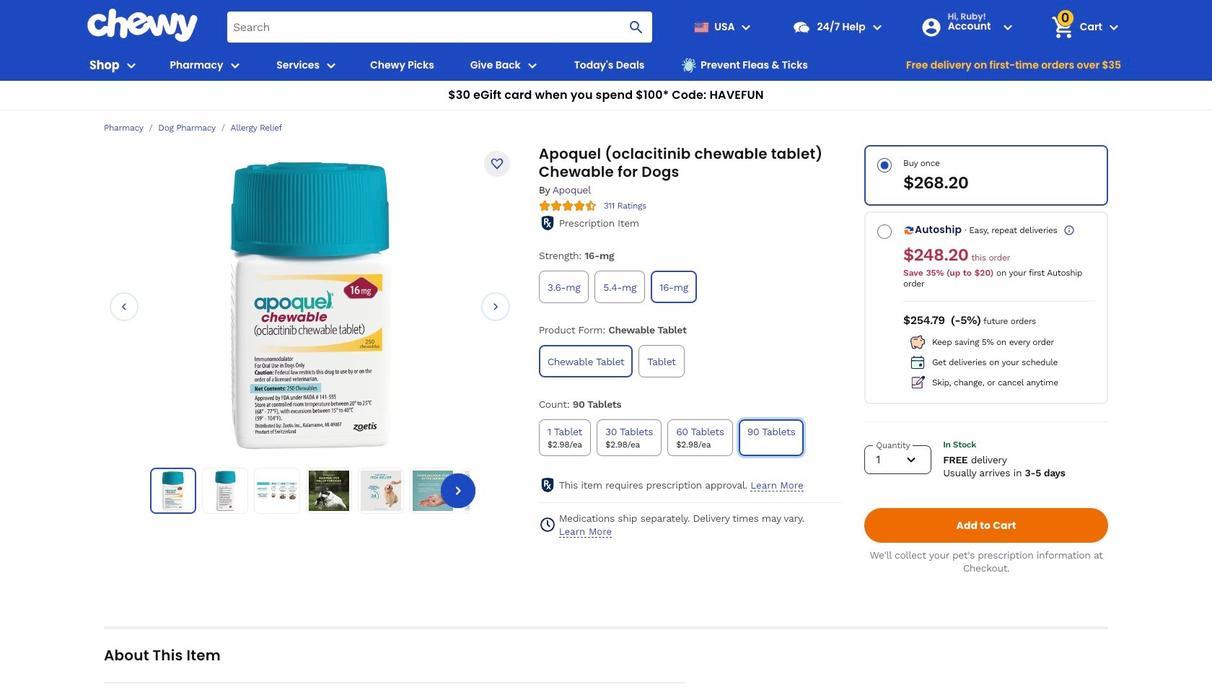 Task type: describe. For each thing, give the bounding box(es) containing it.
chewy support image
[[793, 18, 812, 36]]

apoquel (oclacitinib chewable tablet) chewable for dogs, 16-mg, 90 tablets slide 5 of 9 image
[[361, 471, 401, 511]]

1 menu image from the left
[[123, 57, 140, 74]]

account menu image
[[1000, 18, 1017, 36]]

carousel-slider region
[[110, 160, 510, 453]]

apoquel (oclacitinib chewable tablet) chewable for dogs, 16-mg, 90 tablets slide 2 of 9 image
[[205, 471, 245, 511]]

1 group from the top
[[536, 268, 845, 306]]

site banner
[[0, 0, 1213, 110]]

help menu image
[[869, 18, 886, 36]]

apoquel (oclacitinib chewable tablet) chewable for dogs, 16-mg, 90 tablets slide 6 of 9 image
[[413, 471, 453, 511]]

give back menu image
[[524, 57, 541, 74]]

cart menu image
[[1106, 18, 1123, 36]]

3 group from the top
[[536, 417, 845, 459]]

2 group from the top
[[536, 342, 845, 381]]

apoquel (oclacitinib chewable tablet) chewable for dogs, 16-mg, 90 tablets slide 7 of 9 image
[[465, 471, 505, 511]]



Task type: locate. For each thing, give the bounding box(es) containing it.
Search text field
[[227, 12, 653, 43]]

None text field
[[904, 173, 969, 193], [904, 313, 946, 328], [904, 173, 969, 193], [904, 313, 946, 328]]

2 vertical spatial group
[[536, 417, 845, 459]]

pharmacy menu image
[[226, 57, 244, 74]]

chewy home image
[[87, 9, 199, 42]]

1 vertical spatial group
[[536, 342, 845, 381]]

Product search field
[[227, 12, 653, 43]]

menu image
[[123, 57, 140, 74], [323, 57, 340, 74]]

1 vertical spatial apoquel (oclacitinib chewable tablet) chewable for dogs, 16-mg, 90 tablets slide 1 of 9 image
[[154, 471, 193, 510]]

None text field
[[904, 245, 969, 265]]

submit search image
[[628, 18, 646, 36]]

apoquel (oclacitinib chewable tablet) chewable for dogs, 16-mg, 90 tablets slide 1 of 9 image
[[229, 160, 391, 449], [154, 471, 193, 510]]

option group
[[865, 145, 1109, 404]]

apoquel (oclacitinib chewable tablet) chewable for dogs, 16-mg, 90 tablets slide 4 of 9 image
[[309, 471, 349, 511]]

apoquel (oclacitinib chewable tablet) chewable for dogs, 16-mg, 90 tablets slide 1 of 9 image inside carousel-slider region
[[229, 160, 391, 449]]

group
[[536, 268, 845, 306], [536, 342, 845, 381], [536, 417, 845, 459]]

list
[[150, 468, 508, 514]]

1 horizontal spatial menu image
[[323, 57, 340, 74]]

1 horizontal spatial apoquel (oclacitinib chewable tablet) chewable for dogs, 16-mg, 90 tablets slide 1 of 9 image
[[229, 160, 391, 449]]

2 menu image from the left
[[323, 57, 340, 74]]

0 horizontal spatial apoquel (oclacitinib chewable tablet) chewable for dogs, 16-mg, 90 tablets slide 1 of 9 image
[[154, 471, 193, 510]]

prescription image
[[539, 214, 556, 232]]

0 horizontal spatial menu image
[[123, 57, 140, 74]]

change region menu image
[[738, 18, 756, 36]]

items image
[[1050, 15, 1076, 40]]

apoquel (oclacitinib chewable tablet) chewable for dogs, 16-mg, 90 tablets slide 3 of 9 image
[[257, 471, 297, 511]]

0 vertical spatial apoquel (oclacitinib chewable tablet) chewable for dogs, 16-mg, 90 tablets slide 1 of 9 image
[[229, 160, 391, 449]]

prescription image
[[539, 477, 556, 494]]

0 vertical spatial group
[[536, 268, 845, 306]]



Task type: vqa. For each thing, say whether or not it's contained in the screenshot.
Account menu icon
yes



